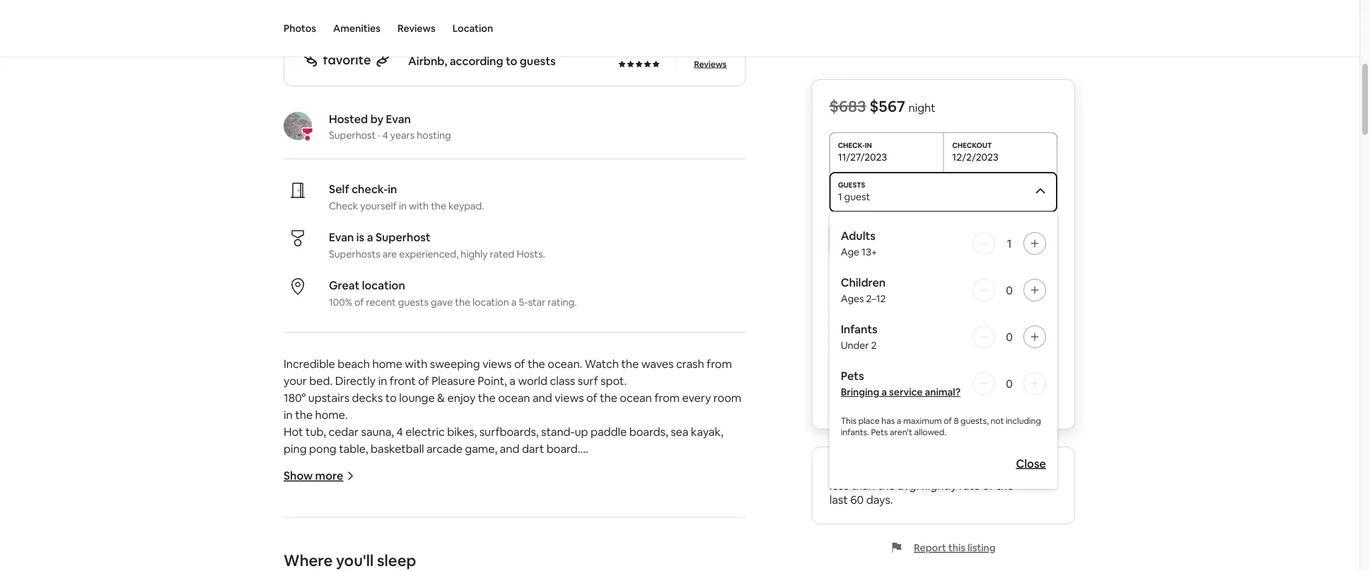 Task type: locate. For each thing, give the bounding box(es) containing it.
bringing
[[841, 386, 880, 398]]

more
[[315, 469, 343, 483]]

$567 left night
[[870, 96, 906, 116]]

has
[[882, 415, 895, 426]]

0 horizontal spatial to
[[386, 390, 397, 405]]

1 horizontal spatial fee
[[907, 349, 924, 363]]

home
[[373, 356, 403, 371]]

with up front at the bottom of the page
[[405, 356, 428, 371]]

1 for 1
[[1008, 236, 1012, 251]]

1 0 from the top
[[1006, 283, 1013, 297]]

under
[[841, 339, 869, 352]]

1 vertical spatial 0
[[1006, 329, 1013, 344]]

ocean down world
[[498, 390, 530, 405]]

the up which
[[284, 526, 301, 541]]

1 vertical spatial guests
[[398, 296, 429, 309]]

beach
[[338, 356, 370, 371], [367, 492, 399, 507]]

corner
[[304, 526, 338, 541]]

this inside 'this is a historic beach home, truly one of a kind. beautiful wood work throughout and stunning views from every part of the house. master bedroom with soaking tub built into the corner of the room. light a fire in the gas fireplace in your room and draw a bath from which you can see the ocean and watch the moonrise over the water.'
[[284, 492, 305, 507]]

work
[[615, 492, 641, 507]]

world
[[518, 373, 548, 388]]

0 horizontal spatial room
[[602, 526, 630, 541]]

self check-in check yourself in with the keypad.
[[329, 182, 484, 212]]

this for this is a historic beach home, truly one of a kind. beautiful wood work throughout and stunning views from every part of the house. master bedroom with soaking tub built into the corner of the room. light a fire in the gas fireplace in your room and draw a bath from which you can see the ocean and watch the moonrise over the water.
[[284, 492, 305, 507]]

moonrise
[[512, 543, 560, 558]]

home,
[[402, 492, 435, 507]]

ocean down spot.
[[620, 390, 652, 405]]

0 vertical spatial reviews
[[398, 22, 436, 35]]

1 horizontal spatial guests
[[520, 54, 556, 68]]

the up see
[[354, 526, 372, 541]]

ocean inside 'this is a historic beach home, truly one of a kind. beautiful wood work throughout and stunning views from every part of the house. master bedroom with soaking tub built into the corner of the room. light a fire in the gas fireplace in your room and draw a bath from which you can see the ocean and watch the moonrise over the water.'
[[400, 543, 433, 558]]

paddle
[[591, 424, 627, 439]]

room up water.
[[602, 526, 630, 541]]

tub,
[[306, 424, 326, 439]]

from up room. at the bottom left of the page
[[363, 509, 388, 524]]

1 vertical spatial views
[[555, 390, 584, 405]]

views inside 'this is a historic beach home, truly one of a kind. beautiful wood work throughout and stunning views from every part of the house. master bedroom with soaking tub built into the corner of the room. light a fire in the gas fireplace in your room and draw a bath from which you can see the ocean and watch the moonrise over the water.'
[[331, 509, 361, 524]]

superhost for evan is a superhost
[[376, 230, 431, 244]]

fee up pets bringing a service animal?
[[907, 349, 924, 363]]

0 vertical spatial are
[[383, 248, 397, 261]]

of
[[433, 39, 445, 54], [355, 296, 364, 309], [514, 356, 525, 371], [418, 373, 429, 388], [587, 390, 598, 405], [944, 415, 952, 426], [983, 478, 994, 493], [485, 492, 496, 507], [447, 509, 458, 524], [341, 526, 352, 541]]

directly
[[335, 373, 376, 388]]

this up stunning
[[284, 492, 305, 507]]

2 horizontal spatial views
[[555, 390, 584, 405]]

than
[[852, 478, 876, 493]]

0 vertical spatial 0
[[1006, 283, 1013, 297]]

amenities button
[[333, 0, 381, 57]]

charged
[[947, 268, 985, 281]]

is up superhosts
[[357, 230, 365, 244]]

superhost down hosted
[[329, 129, 376, 142]]

guests,
[[961, 415, 989, 426]]

and up built
[[706, 492, 725, 507]]

boards,
[[630, 424, 669, 439]]

of inside great location 100% of recent guests gave the location a 5-star rating.
[[355, 296, 364, 309]]

the down one
[[460, 509, 478, 524]]

2 vertical spatial with
[[606, 509, 629, 524]]

location up recent
[[362, 278, 405, 292]]

0 horizontal spatial ocean
[[400, 543, 433, 558]]

0 vertical spatial this
[[841, 415, 857, 426]]

0 horizontal spatial 4
[[383, 129, 388, 142]]

1 vertical spatial with
[[405, 356, 428, 371]]

0 for infants
[[1006, 329, 1013, 344]]

fee down "nights"
[[878, 323, 895, 338]]

pets group
[[841, 368, 1047, 398]]

180°
[[284, 390, 306, 405]]

location
[[362, 278, 405, 292], [473, 296, 509, 309]]

hosted
[[329, 112, 368, 126]]

0 inside pets group
[[1006, 376, 1013, 391]]

dates
[[927, 464, 956, 478]]

soaking
[[632, 509, 672, 524]]

beach up room. at the bottom left of the page
[[367, 492, 399, 507]]

views down class
[[555, 390, 584, 405]]

room
[[714, 390, 742, 405], [602, 526, 630, 541]]

highly
[[461, 248, 488, 261]]

bedroom
[[555, 509, 604, 524]]

0 vertical spatial with
[[409, 200, 429, 212]]

to right the "most"
[[506, 54, 518, 68]]

is inside 'this is a historic beach home, truly one of a kind. beautiful wood work throughout and stunning views from every part of the house. master bedroom with soaking tub built into the corner of the room. light a fire in the gas fireplace in your room and draw a bath from which you can see the ocean and watch the moonrise over the water.'
[[307, 492, 315, 507]]

infants
[[841, 322, 878, 336]]

1 horizontal spatial to
[[506, 54, 518, 68]]

adults group
[[841, 228, 1047, 258]]

0 horizontal spatial are
[[383, 248, 397, 261]]

table,
[[339, 441, 368, 456]]

0 inside children group
[[1006, 283, 1013, 297]]

with down work
[[606, 509, 629, 524]]

0 horizontal spatial your
[[284, 373, 307, 388]]

1 horizontal spatial room
[[714, 390, 742, 405]]

where
[[284, 551, 333, 571]]

guests left gave
[[398, 296, 429, 309]]

airbnb service fee
[[830, 349, 924, 363]]

evan up superhosts
[[329, 230, 354, 244]]

0 horizontal spatial 1
[[838, 190, 843, 203]]

1 vertical spatial 4
[[397, 424, 403, 439]]

pets
[[841, 368, 865, 383], [871, 427, 888, 438]]

0 vertical spatial $567
[[870, 96, 906, 116]]

host profile picture image
[[284, 112, 312, 140]]

0 vertical spatial guests
[[520, 54, 556, 68]]

with inside self check-in check yourself in with the keypad.
[[409, 200, 429, 212]]

pets down has
[[871, 427, 888, 438]]

0 horizontal spatial pets
[[841, 368, 865, 383]]

guests left on
[[520, 54, 556, 68]]

room up kayak,
[[714, 390, 742, 405]]

0 horizontal spatial every
[[391, 509, 420, 524]]

0 horizontal spatial fee
[[878, 323, 895, 338]]

rate
[[960, 478, 981, 493]]

is up stunning
[[307, 492, 315, 507]]

to down front at the bottom of the page
[[386, 390, 397, 405]]

1 horizontal spatial evan
[[386, 112, 411, 126]]

2 0 from the top
[[1006, 329, 1013, 344]]

superhost inside evan is a superhost superhosts are experienced, highly rated hosts.
[[376, 230, 431, 244]]

2 vertical spatial 0
[[1006, 376, 1013, 391]]

1 vertical spatial your
[[576, 526, 599, 541]]

a right bringing
[[882, 386, 888, 398]]

are inside evan is a superhost superhosts are experienced, highly rated hosts.
[[383, 248, 397, 261]]

with right yourself
[[409, 200, 429, 212]]

0 vertical spatial views
[[483, 356, 512, 371]]

1 horizontal spatial your
[[576, 526, 599, 541]]

your down bedroom
[[576, 526, 599, 541]]

a left 5- at left bottom
[[512, 296, 517, 309]]

in right yourself
[[399, 200, 407, 212]]

animal?
[[925, 386, 961, 398]]

1 vertical spatial are
[[959, 464, 975, 478]]

0 horizontal spatial is
[[307, 492, 315, 507]]

$683
[[830, 96, 867, 116]]

beach up directly
[[338, 356, 370, 371]]

light
[[407, 526, 434, 541]]

great location 100% of recent guests gave the location a 5-star rating.
[[329, 278, 577, 309]]

1 vertical spatial fee
[[907, 349, 924, 363]]

fire
[[445, 526, 462, 541]]

0 horizontal spatial location
[[362, 278, 405, 292]]

your up 180° at the left bottom
[[284, 373, 307, 388]]

0 horizontal spatial guests
[[398, 296, 429, 309]]

1 horizontal spatial are
[[959, 464, 975, 478]]

superhosts
[[329, 248, 381, 261]]

3 0 from the top
[[1006, 376, 1013, 391]]

364
[[697, 39, 724, 59]]

0 horizontal spatial views
[[331, 509, 361, 524]]

2 horizontal spatial ocean
[[620, 390, 652, 405]]

crash
[[677, 356, 705, 371]]

up
[[575, 424, 588, 439]]

from right crash
[[707, 356, 732, 371]]

0 vertical spatial 1
[[838, 190, 843, 203]]

4 up basketball
[[397, 424, 403, 439]]

ocean down the light
[[400, 543, 433, 558]]

this up infants.
[[841, 415, 857, 426]]

pets up bringing
[[841, 368, 865, 383]]

is inside evan is a superhost superhosts are experienced, highly rated hosts.
[[357, 230, 365, 244]]

0 inside the infants group
[[1006, 329, 1013, 344]]

1 vertical spatial location
[[473, 296, 509, 309]]

0 vertical spatial evan
[[386, 112, 411, 126]]

a up superhosts
[[367, 230, 373, 244]]

can
[[338, 543, 357, 558]]

0 vertical spatial location
[[362, 278, 405, 292]]

every
[[683, 390, 711, 405], [391, 509, 420, 524]]

1 vertical spatial $567
[[830, 298, 856, 312]]

by
[[371, 112, 384, 126]]

1 horizontal spatial every
[[683, 390, 711, 405]]

1 vertical spatial pets
[[871, 427, 888, 438]]

check-
[[352, 182, 388, 196]]

0 vertical spatial 4
[[383, 129, 388, 142]]

$567 left x
[[830, 298, 856, 312]]

game,
[[465, 441, 498, 456]]

0
[[1006, 283, 1013, 297], [1006, 329, 1013, 344], [1006, 376, 1013, 391]]

1 vertical spatial room
[[602, 526, 630, 541]]

bath
[[692, 526, 716, 541]]

see
[[360, 543, 378, 558]]

infants group
[[841, 322, 1047, 352]]

the up spot.
[[622, 356, 639, 371]]

1 horizontal spatial location
[[473, 296, 509, 309]]

1 vertical spatial superhost
[[376, 230, 431, 244]]

0 vertical spatial superhost
[[329, 129, 376, 142]]

and down surfboards,
[[500, 441, 520, 456]]

the left keypad.
[[431, 200, 446, 212]]

60
[[851, 492, 864, 507]]

in right fire
[[464, 526, 473, 541]]

4 inside hosted by evan superhost · 4 years hosting
[[383, 129, 388, 142]]

sweeping
[[430, 356, 480, 371]]

1 vertical spatial every
[[391, 509, 420, 524]]

1 vertical spatial to
[[386, 390, 397, 405]]

$2,835
[[1023, 298, 1058, 312]]

be
[[933, 268, 945, 281]]

11/27/2023
[[838, 151, 888, 163]]

1 horizontal spatial 4
[[397, 424, 403, 439]]

water.
[[609, 543, 640, 558]]

the down location
[[447, 39, 465, 54]]

every down the home, at the bottom left of the page
[[391, 509, 420, 524]]

superhost inside hosted by evan superhost · 4 years hosting
[[329, 129, 376, 142]]

0 vertical spatial your
[[284, 373, 307, 388]]

1 horizontal spatial 1
[[1008, 236, 1012, 251]]

1 horizontal spatial reviews
[[694, 59, 727, 69]]

favorite
[[323, 51, 371, 68]]

a right point,
[[510, 373, 516, 388]]

4 right ·
[[383, 129, 388, 142]]

1 vertical spatial is
[[307, 492, 315, 507]]

·
[[378, 129, 380, 142]]

1 inside dropdown button
[[838, 190, 843, 203]]

are right superhosts
[[383, 248, 397, 261]]

0 for pets
[[1006, 376, 1013, 391]]

price.
[[865, 464, 895, 478]]

location left 5- at left bottom
[[473, 296, 509, 309]]

and down fire
[[435, 543, 455, 558]]

the right gave
[[455, 296, 471, 309]]

truly
[[437, 492, 461, 507]]

master
[[517, 509, 553, 524]]

are left $580
[[959, 464, 975, 478]]

0 horizontal spatial evan
[[329, 230, 354, 244]]

this place has a maximum of 8 guests, not including infants. pets aren't allowed.
[[841, 415, 1042, 438]]

superhost up experienced,
[[376, 230, 431, 244]]

from down waves
[[655, 390, 680, 405]]

1 vertical spatial service
[[890, 386, 923, 398]]

and down "soaking" at the left bottom of page
[[632, 526, 652, 541]]

evan inside evan is a superhost superhosts are experienced, highly rated hosts.
[[329, 230, 354, 244]]

0 horizontal spatial this
[[284, 492, 305, 507]]

4.90
[[624, 39, 655, 59]]

1 vertical spatial beach
[[367, 492, 399, 507]]

0 vertical spatial room
[[714, 390, 742, 405]]

views
[[483, 356, 512, 371], [555, 390, 584, 405], [331, 509, 361, 524]]

room inside 'incredible beach home with sweeping views of the ocean. watch the waves crash from your bed. directly in front of pleasure point, a world class surf spot. 180° upstairs decks to lounge & enjoy the ocean and views of the ocean from every room in the home. hot tub, cedar sauna, 4 electric bikes, surfboards, stand-up paddle boards, sea kayak, ping pong table, basketball arcade game, and dart board.'
[[714, 390, 742, 405]]

loved
[[497, 39, 527, 54]]

the down spot.
[[600, 390, 618, 405]]

0 vertical spatial every
[[683, 390, 711, 405]]

reviews
[[398, 22, 436, 35], [694, 59, 727, 69]]

you
[[317, 543, 336, 558]]

enjoy
[[448, 390, 476, 405]]

1 horizontal spatial pets
[[871, 427, 888, 438]]

lower price.
[[830, 464, 895, 478]]

0 vertical spatial beach
[[338, 356, 370, 371]]

1 inside the 'adults' group
[[1008, 236, 1012, 251]]

$567 x 5 nights
[[830, 298, 907, 312]]

1 horizontal spatial this
[[841, 415, 857, 426]]

2 vertical spatial views
[[331, 509, 361, 524]]

sauna,
[[361, 424, 394, 439]]

ocean.
[[548, 356, 583, 371]]

the down room. at the bottom left of the page
[[380, 543, 398, 558]]

$580
[[978, 464, 1004, 478]]

homes
[[529, 39, 565, 54]]

ages
[[841, 292, 864, 305]]

guest
[[845, 190, 871, 203]]

a right has
[[897, 415, 902, 426]]

1 vertical spatial 1
[[1008, 236, 1012, 251]]

0 vertical spatial pets
[[841, 368, 865, 383]]

&
[[437, 390, 445, 405]]

this inside this place has a maximum of 8 guests, not including infants. pets aren't allowed.
[[841, 415, 857, 426]]

0 horizontal spatial reviews
[[398, 22, 436, 35]]

1 horizontal spatial is
[[357, 230, 365, 244]]

0 vertical spatial to
[[506, 54, 518, 68]]

report this listing button
[[892, 541, 996, 554]]

the left gas
[[476, 526, 493, 541]]

with inside 'incredible beach home with sweeping views of the ocean. watch the waves crash from your bed. directly in front of pleasure point, a world class surf spot. 180° upstairs decks to lounge & enjoy the ocean and views of the ocean from every room in the home. hot tub, cedar sauna, 4 electric bikes, surfboards, stand-up paddle boards, sea kayak, ping pong table, basketball arcade game, and dart board.'
[[405, 356, 428, 371]]

report
[[914, 541, 947, 554]]

front
[[390, 373, 416, 388]]

0 vertical spatial fee
[[878, 323, 895, 338]]

1 vertical spatial evan
[[329, 230, 354, 244]]

lounge
[[399, 390, 435, 405]]

every down crash
[[683, 390, 711, 405]]

the inside one of the most loved homes on airbnb, according to guests
[[447, 39, 465, 54]]

your inside 'this is a historic beach home, truly one of a kind. beautiful wood work throughout and stunning views from every part of the house. master bedroom with soaking tub built into the corner of the room. light a fire in the gas fireplace in your room and draw a bath from which you can see the ocean and watch the moonrise over the water.'
[[576, 526, 599, 541]]

1 vertical spatial this
[[284, 492, 305, 507]]

views down historic
[[331, 509, 361, 524]]

on
[[567, 39, 581, 54]]

with inside 'this is a historic beach home, truly one of a kind. beautiful wood work throughout and stunning views from every part of the house. master bedroom with soaking tub built into the corner of the room. light a fire in the gas fireplace in your room and draw a bath from which you can see the ocean and watch the moonrise over the water.'
[[606, 509, 629, 524]]

0 vertical spatial is
[[357, 230, 365, 244]]

views up point,
[[483, 356, 512, 371]]

which
[[284, 543, 314, 558]]

the up world
[[528, 356, 545, 371]]

1 vertical spatial reviews
[[694, 59, 727, 69]]

evan up years
[[386, 112, 411, 126]]

a
[[367, 230, 373, 244], [512, 296, 517, 309], [510, 373, 516, 388], [882, 386, 888, 398], [897, 415, 902, 426], [318, 492, 324, 507], [499, 492, 505, 507], [436, 526, 442, 541], [683, 526, 689, 541]]

a inside evan is a superhost superhosts are experienced, highly rated hosts.
[[367, 230, 373, 244]]

of inside 'your dates are $580 less than the avg. nightly rate of the last 60 days.'
[[983, 478, 994, 493]]

hosting
[[417, 129, 451, 142]]



Task type: vqa. For each thing, say whether or not it's contained in the screenshot.
bottommost Superhost
yes



Task type: describe. For each thing, give the bounding box(es) containing it.
location
[[453, 22, 493, 35]]

is for evan
[[357, 230, 365, 244]]

pets inside this place has a maximum of 8 guests, not including infants. pets aren't allowed.
[[871, 427, 888, 438]]

5-
[[519, 296, 528, 309]]

one
[[463, 492, 483, 507]]

according
[[450, 54, 504, 68]]

beach inside 'incredible beach home with sweeping views of the ocean. watch the waves crash from your bed. directly in front of pleasure point, a world class surf spot. 180° upstairs decks to lounge & enjoy the ocean and views of the ocean from every room in the home. hot tub, cedar sauna, 4 electric bikes, surfboards, stand-up paddle boards, sea kayak, ping pong table, basketball arcade game, and dart board.'
[[338, 356, 370, 371]]

recent
[[366, 296, 396, 309]]

throughout
[[644, 492, 703, 507]]

1 horizontal spatial ocean
[[498, 390, 530, 405]]

experienced,
[[399, 248, 459, 261]]

guest
[[329, 39, 365, 55]]

arcade
[[427, 441, 463, 456]]

this for this place has a maximum of 8 guests, not including infants. pets aren't allowed.
[[841, 415, 857, 426]]

avg.
[[898, 478, 919, 493]]

infants.
[[841, 427, 870, 438]]

your inside 'incredible beach home with sweeping views of the ocean. watch the waves crash from your bed. directly in front of pleasure point, a world class surf spot. 180° upstairs decks to lounge & enjoy the ocean and views of the ocean from every room in the home. hot tub, cedar sauna, 4 electric bikes, surfboards, stand-up paddle boards, sea kayak, ping pong table, basketball arcade game, and dart board.'
[[284, 373, 307, 388]]

show
[[284, 469, 313, 483]]

pong
[[309, 441, 337, 456]]

is for this
[[307, 492, 315, 507]]

gave
[[431, 296, 453, 309]]

superhost for hosted by evan
[[329, 129, 376, 142]]

0 for children
[[1006, 283, 1013, 297]]

in up yourself
[[388, 182, 397, 196]]

$567 x 5 nights button
[[830, 298, 907, 312]]

0 vertical spatial service
[[868, 349, 905, 363]]

and down world
[[533, 390, 553, 405]]

2–12
[[867, 292, 886, 305]]

evan is a superhost superhosts are experienced, highly rated hosts.
[[329, 230, 545, 261]]

this is a historic beach home, truly one of a kind. beautiful wood work throughout and stunning views from every part of the house. master bedroom with soaking tub built into the corner of the room. light a fire in the gas fireplace in your room and draw a bath from which you can see the ocean and watch the moonrise over the water.
[[284, 492, 746, 558]]

guests inside one of the most loved homes on airbnb, according to guests
[[520, 54, 556, 68]]

in down home
[[378, 373, 387, 388]]

photos
[[284, 22, 316, 35]]

a up house.
[[499, 492, 505, 507]]

a up stunning
[[318, 492, 324, 507]]

nightly
[[922, 478, 957, 493]]

the down point,
[[478, 390, 496, 405]]

one
[[408, 39, 431, 54]]

point,
[[478, 373, 507, 388]]

self
[[329, 182, 349, 196]]

in up over
[[565, 526, 574, 541]]

surf
[[578, 373, 598, 388]]

hosted by evan superhost · 4 years hosting
[[329, 112, 451, 142]]

the inside self check-in check yourself in with the keypad.
[[431, 200, 446, 212]]

12/2/2023
[[953, 151, 999, 163]]

years
[[391, 129, 415, 142]]

2
[[872, 339, 877, 352]]

kind.
[[507, 492, 532, 507]]

close
[[1017, 456, 1047, 471]]

beach inside 'this is a historic beach home, truly one of a kind. beautiful wood work throughout and stunning views from every part of the house. master bedroom with soaking tub built into the corner of the room. light a fire in the gas fireplace in your room and draw a bath from which you can see the ocean and watch the moonrise over the water.'
[[367, 492, 399, 507]]

infants under 2
[[841, 322, 878, 352]]

basketball
[[371, 441, 424, 456]]

room inside 'this is a historic beach home, truly one of a kind. beautiful wood work throughout and stunning views from every part of the house. master bedroom with soaking tub built into the corner of the room. light a fire in the gas fireplace in your room and draw a bath from which you can see the ocean and watch the moonrise over the water.'
[[602, 526, 630, 541]]

bringing a service animal? button
[[841, 386, 961, 398]]

historic
[[326, 492, 365, 507]]

bikes,
[[447, 424, 477, 439]]

guest favorite
[[323, 39, 371, 68]]

a inside great location 100% of recent guests gave the location a 5-star rating.
[[512, 296, 517, 309]]

1 horizontal spatial $567
[[870, 96, 906, 116]]

to inside 'incredible beach home with sweeping views of the ocean. watch the waves crash from your bed. directly in front of pleasure point, a world class surf spot. 180° upstairs decks to lounge & enjoy the ocean and views of the ocean from every room in the home. hot tub, cedar sauna, 4 electric bikes, surfboards, stand-up paddle boards, sea kayak, ping pong table, basketball arcade game, and dart board.'
[[386, 390, 397, 405]]

from down into
[[718, 526, 743, 541]]

0 horizontal spatial $567
[[830, 298, 856, 312]]

cedar
[[329, 424, 359, 439]]

incredible beach home with sweeping views of the ocean. watch the waves crash from your bed. directly in front of pleasure point, a world class surf spot. 180° upstairs decks to lounge & enjoy the ocean and views of the ocean from every room in the home. hot tub, cedar sauna, 4 electric bikes, surfboards, stand-up paddle boards, sea kayak, ping pong table, basketball arcade game, and dart board.
[[284, 356, 744, 456]]

pets inside pets bringing a service animal?
[[841, 368, 865, 383]]

every inside 'incredible beach home with sweeping views of the ocean. watch the waves crash from your bed. directly in front of pleasure point, a world class surf spot. 180° upstairs decks to lounge & enjoy the ocean and views of the ocean from every room in the home. hot tub, cedar sauna, 4 electric bikes, surfboards, stand-up paddle boards, sea kayak, ping pong table, basketball arcade game, and dart board.'
[[683, 390, 711, 405]]

guests inside great location 100% of recent guests gave the location a 5-star rating.
[[398, 296, 429, 309]]

the down gas
[[492, 543, 509, 558]]

reviews button
[[398, 0, 436, 57]]

the down close button
[[997, 478, 1014, 493]]

in up hot
[[284, 407, 293, 422]]

great
[[329, 278, 360, 292]]

1 guest
[[838, 190, 871, 203]]

you'll
[[336, 551, 374, 571]]

star
[[528, 296, 546, 309]]

evan inside hosted by evan superhost · 4 years hosting
[[386, 112, 411, 126]]

room.
[[374, 526, 405, 541]]

allowed.
[[915, 427, 947, 438]]

a left fire
[[436, 526, 442, 541]]

built
[[695, 509, 718, 524]]

the left the avg.
[[878, 478, 896, 493]]

including
[[1006, 415, 1042, 426]]

before
[[859, 397, 895, 412]]

place
[[859, 415, 880, 426]]

won't
[[905, 268, 931, 281]]

listing
[[968, 541, 996, 554]]

you won't be charged yet
[[886, 268, 1002, 281]]

adults
[[841, 228, 876, 243]]

are inside 'your dates are $580 less than the avg. nightly rate of the last 60 days.'
[[959, 464, 975, 478]]

your dates are $580 less than the avg. nightly rate of the last 60 days.
[[830, 464, 1014, 507]]

364 reviews
[[694, 39, 727, 69]]

13+
[[862, 246, 878, 258]]

a inside this place has a maximum of 8 guests, not including infants. pets aren't allowed.
[[897, 415, 902, 426]]

1 horizontal spatial views
[[483, 356, 512, 371]]

days.
[[867, 492, 894, 507]]

a inside 'incredible beach home with sweeping views of the ocean. watch the waves crash from your bed. directly in front of pleasure point, a world class surf spot. 180° upstairs decks to lounge & enjoy the ocean and views of the ocean from every room in the home. hot tub, cedar sauna, 4 electric bikes, surfboards, stand-up paddle boards, sea kayak, ping pong table, basketball arcade game, and dart board.'
[[510, 373, 516, 388]]

a down tub
[[683, 526, 689, 541]]

fireplace
[[517, 526, 562, 541]]

report this listing
[[914, 541, 996, 554]]

decks
[[352, 390, 383, 405]]

tub
[[674, 509, 692, 524]]

lower
[[830, 464, 863, 478]]

this
[[949, 541, 966, 554]]

where you'll sleep
[[284, 551, 416, 571]]

service inside pets bringing a service animal?
[[890, 386, 923, 398]]

the right over
[[589, 543, 606, 558]]

over
[[563, 543, 586, 558]]

draw
[[654, 526, 680, 541]]

of inside this place has a maximum of 8 guests, not including infants. pets aren't allowed.
[[944, 415, 952, 426]]

pets bringing a service animal?
[[841, 368, 961, 398]]

rating.
[[548, 296, 577, 309]]

total before taxes
[[830, 397, 926, 412]]

maximum
[[904, 415, 942, 426]]

children group
[[841, 275, 1047, 305]]

the down 180° at the left bottom
[[295, 407, 313, 422]]

sleep
[[377, 551, 416, 571]]

every inside 'this is a historic beach home, truly one of a kind. beautiful wood work throughout and stunning views from every part of the house. master bedroom with soaking tub built into the corner of the room. light a fire in the gas fireplace in your room and draw a bath from which you can see the ocean and watch the moonrise over the water.'
[[391, 509, 420, 524]]

4 inside 'incredible beach home with sweeping views of the ocean. watch the waves crash from your bed. directly in front of pleasure point, a world class surf spot. 180° upstairs decks to lounge & enjoy the ocean and views of the ocean from every room in the home. hot tub, cedar sauna, 4 electric bikes, surfboards, stand-up paddle boards, sea kayak, ping pong table, basketball arcade game, and dart board.'
[[397, 424, 403, 439]]

age
[[841, 246, 860, 258]]

cleaning fee
[[830, 323, 895, 338]]

night
[[909, 100, 936, 115]]

1 for 1 guest
[[838, 190, 843, 203]]

dart
[[522, 441, 544, 456]]

adults age 13+
[[841, 228, 878, 258]]

the inside great location 100% of recent guests gave the location a 5-star rating.
[[455, 296, 471, 309]]

$683 $567 night
[[830, 96, 936, 116]]

to inside one of the most loved homes on airbnb, according to guests
[[506, 54, 518, 68]]

of inside one of the most loved homes on airbnb, according to guests
[[433, 39, 445, 54]]

a inside pets bringing a service animal?
[[882, 386, 888, 398]]



